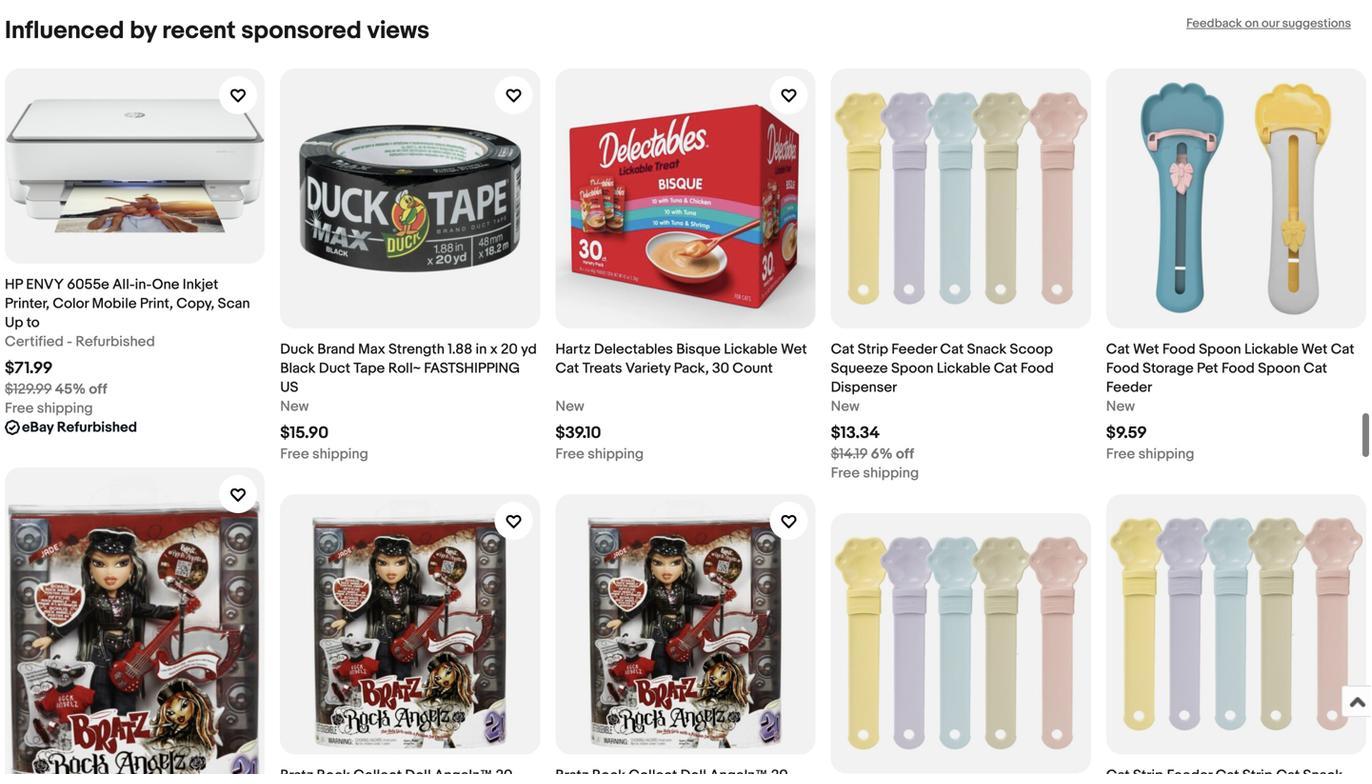 Task type: locate. For each thing, give the bounding box(es) containing it.
scoop
[[1010, 341, 1053, 358]]

1 wet from the left
[[781, 341, 807, 358]]

2 horizontal spatial spoon
[[1259, 360, 1301, 377]]

storage
[[1143, 360, 1194, 377]]

new inside cat wet food spoon lickable wet cat food storage pet food spoon  cat feeder new $9.59 free shipping
[[1107, 398, 1136, 416]]

wet
[[781, 341, 807, 358], [1134, 341, 1160, 358], [1302, 341, 1328, 358]]

spoon up pet in the right top of the page
[[1199, 341, 1242, 358]]

$14.19
[[831, 446, 868, 463]]

brand
[[317, 341, 355, 358]]

$13.34
[[831, 424, 880, 444]]

feeder inside cat wet food spoon lickable wet cat food storage pet food spoon  cat feeder new $9.59 free shipping
[[1107, 379, 1153, 396]]

3 free shipping text field from the left
[[1107, 445, 1195, 464]]

influenced
[[5, 16, 124, 46]]

refurbished down 45%
[[57, 419, 137, 436]]

new
[[556, 398, 585, 416], [280, 398, 309, 416], [831, 398, 860, 416], [1107, 398, 1136, 416]]

0 horizontal spatial wet
[[781, 341, 807, 358]]

shipping down the $15.90 text box
[[312, 446, 369, 463]]

print,
[[140, 295, 173, 312]]

recent
[[162, 16, 236, 46]]

fastshipping
[[424, 360, 520, 377]]

2 new from the left
[[280, 398, 309, 416]]

shipping inside cat strip feeder cat snack scoop squeeze spoon lickable cat food dispenser new $13.34 $14.19 6% off free shipping
[[863, 465, 920, 482]]

New text field
[[556, 397, 585, 416], [280, 397, 309, 416], [831, 397, 860, 416]]

feeder right strip at the top right of page
[[892, 341, 937, 358]]

2 horizontal spatial free shipping text field
[[1107, 445, 1195, 464]]

0 horizontal spatial feeder
[[892, 341, 937, 358]]

free shipping text field down $15.90
[[280, 445, 369, 464]]

0 horizontal spatial spoon
[[892, 360, 934, 377]]

1 horizontal spatial lickable
[[937, 360, 991, 377]]

2 horizontal spatial wet
[[1302, 341, 1328, 358]]

to
[[26, 314, 40, 331]]

tape
[[354, 360, 385, 377]]

refurbished
[[76, 333, 155, 350], [57, 419, 137, 436]]

shipping inside hp envy 6055e all-in-one inkjet printer, color mobile print, copy, scan up to certified - refurbished $71.99 $129.99 45% off free shipping
[[37, 400, 93, 417]]

feeder
[[892, 341, 937, 358], [1107, 379, 1153, 396]]

group
[[5, 69, 1367, 774]]

x
[[490, 341, 498, 358]]

yd
[[521, 341, 537, 358]]

cat inside hartz delectables bisque lickable wet cat treats variety pack, 30 count
[[556, 360, 579, 377]]

off right the 6%
[[896, 446, 915, 463]]

shipping down $9.59 text box
[[1139, 446, 1195, 463]]

lickable
[[724, 341, 778, 358], [1245, 341, 1299, 358], [937, 360, 991, 377]]

cat strip feeder cat snack scoop squeeze spoon lickable cat food dispenser new $13.34 $14.19 6% off free shipping
[[831, 341, 1054, 482]]

2 free shipping text field from the left
[[280, 445, 369, 464]]

mobile
[[92, 295, 137, 312]]

in-
[[135, 276, 152, 293]]

all-
[[113, 276, 135, 293]]

new text field up "$39.10" text field
[[556, 397, 585, 416]]

hp envy 6055e all-in-one inkjet printer, color mobile print, copy, scan up to certified - refurbished $71.99 $129.99 45% off free shipping
[[5, 276, 250, 417]]

0 vertical spatial free shipping text field
[[5, 399, 93, 418]]

free shipping text field up ebay
[[5, 399, 93, 418]]

wet inside hartz delectables bisque lickable wet cat treats variety pack, 30 count
[[781, 341, 807, 358]]

eBay Refurbished text field
[[22, 418, 137, 437]]

free down $9.59 text box
[[1107, 446, 1136, 463]]

black
[[280, 360, 316, 377]]

$9.59
[[1107, 424, 1148, 444]]

shipping down "$39.10" text field
[[588, 446, 644, 463]]

0 vertical spatial off
[[89, 381, 107, 398]]

max
[[358, 341, 385, 358]]

shipping inside cat wet food spoon lickable wet cat food storage pet food spoon  cat feeder new $9.59 free shipping
[[1139, 446, 1195, 463]]

0 horizontal spatial off
[[89, 381, 107, 398]]

off inside cat strip feeder cat snack scoop squeeze spoon lickable cat food dispenser new $13.34 $14.19 6% off free shipping
[[896, 446, 915, 463]]

free down $14.19
[[831, 465, 860, 482]]

2 new text field from the left
[[280, 397, 309, 416]]

hartz delectables bisque lickable wet cat treats variety pack, 30 count
[[556, 341, 807, 377]]

free down "$39.10" text field
[[556, 446, 585, 463]]

feedback on our suggestions link
[[1187, 16, 1352, 31]]

previous price $129.99 45% off text field
[[5, 380, 107, 399]]

sponsored
[[241, 16, 362, 46]]

variety
[[626, 360, 671, 377]]

copy,
[[176, 295, 215, 312]]

$129.99
[[5, 381, 52, 398]]

1 vertical spatial off
[[896, 446, 915, 463]]

1 horizontal spatial wet
[[1134, 341, 1160, 358]]

feedback on our suggestions
[[1187, 16, 1352, 31]]

free shipping text field down $9.59 text box
[[1107, 445, 1195, 464]]

new up $9.59
[[1107, 398, 1136, 416]]

delectables
[[594, 341, 673, 358]]

suggestions
[[1283, 16, 1352, 31]]

spoon
[[1199, 341, 1242, 358], [892, 360, 934, 377], [1259, 360, 1301, 377]]

1 vertical spatial refurbished
[[57, 419, 137, 436]]

cat
[[831, 341, 855, 358], [941, 341, 964, 358], [1107, 341, 1130, 358], [1332, 341, 1355, 358], [556, 360, 579, 377], [994, 360, 1018, 377], [1304, 360, 1328, 377]]

4 new from the left
[[1107, 398, 1136, 416]]

1 vertical spatial free shipping text field
[[831, 464, 920, 483]]

3 new from the left
[[831, 398, 860, 416]]

one
[[152, 276, 179, 293]]

new down dispenser
[[831, 398, 860, 416]]

food up new text field
[[1107, 360, 1140, 377]]

1 vertical spatial feeder
[[1107, 379, 1153, 396]]

lickable inside hartz delectables bisque lickable wet cat treats variety pack, 30 count
[[724, 341, 778, 358]]

1.88
[[448, 341, 473, 358]]

free inside hp envy 6055e all-in-one inkjet printer, color mobile print, copy, scan up to certified - refurbished $71.99 $129.99 45% off free shipping
[[5, 400, 34, 417]]

3 new text field from the left
[[831, 397, 860, 416]]

off right 45%
[[89, 381, 107, 398]]

free
[[5, 400, 34, 417], [556, 446, 585, 463], [280, 446, 309, 463], [1107, 446, 1136, 463], [831, 465, 860, 482]]

duck
[[280, 341, 314, 358]]

$39.10
[[556, 424, 602, 444]]

food down scoop
[[1021, 360, 1054, 377]]

free shipping text field down $39.10
[[556, 445, 644, 464]]

0 horizontal spatial lickable
[[724, 341, 778, 358]]

1 horizontal spatial free shipping text field
[[556, 445, 644, 464]]

free shipping text field for $39.10
[[556, 445, 644, 464]]

new down us on the left
[[280, 398, 309, 416]]

free shipping text field for $15.90
[[280, 445, 369, 464]]

$71.99 text field
[[5, 359, 53, 379]]

treats
[[583, 360, 623, 377]]

ebay refurbished
[[22, 419, 137, 436]]

0 horizontal spatial free shipping text field
[[5, 399, 93, 418]]

2 horizontal spatial new text field
[[831, 397, 860, 416]]

inkjet
[[183, 276, 218, 293]]

$13.34 text field
[[831, 424, 880, 444]]

by
[[130, 16, 157, 46]]

food
[[1163, 341, 1196, 358], [1021, 360, 1054, 377], [1107, 360, 1140, 377], [1222, 360, 1255, 377]]

shipping down the 6%
[[863, 465, 920, 482]]

feeder up new text field
[[1107, 379, 1153, 396]]

Free shipping text field
[[556, 445, 644, 464], [280, 445, 369, 464], [1107, 445, 1195, 464]]

refurbished inside hp envy 6055e all-in-one inkjet printer, color mobile print, copy, scan up to certified - refurbished $71.99 $129.99 45% off free shipping
[[76, 333, 155, 350]]

0 horizontal spatial new text field
[[280, 397, 309, 416]]

envy
[[26, 276, 64, 293]]

spoon up dispenser
[[892, 360, 934, 377]]

new up "$39.10" text field
[[556, 398, 585, 416]]

2 horizontal spatial lickable
[[1245, 341, 1299, 358]]

strength
[[389, 341, 445, 358]]

1 free shipping text field from the left
[[556, 445, 644, 464]]

shipping
[[37, 400, 93, 417], [588, 446, 644, 463], [312, 446, 369, 463], [1139, 446, 1195, 463], [863, 465, 920, 482]]

color
[[53, 295, 89, 312]]

off
[[89, 381, 107, 398], [896, 446, 915, 463]]

refurbished inside ebay refurbished text box
[[57, 419, 137, 436]]

shipping down 45%
[[37, 400, 93, 417]]

1 new text field from the left
[[556, 397, 585, 416]]

1 horizontal spatial free shipping text field
[[831, 464, 920, 483]]

roll~
[[388, 360, 421, 377]]

0 vertical spatial refurbished
[[76, 333, 155, 350]]

1 horizontal spatial feeder
[[1107, 379, 1153, 396]]

0 horizontal spatial free shipping text field
[[280, 445, 369, 464]]

spoon inside cat strip feeder cat snack scoop squeeze spoon lickable cat food dispenser new $13.34 $14.19 6% off free shipping
[[892, 360, 934, 377]]

1 horizontal spatial new text field
[[556, 397, 585, 416]]

free down $129.99
[[5, 400, 34, 417]]

free shipping text field down the 6%
[[831, 464, 920, 483]]

squeeze
[[831, 360, 888, 377]]

Free shipping text field
[[5, 399, 93, 418], [831, 464, 920, 483]]

0 vertical spatial feeder
[[892, 341, 937, 358]]

group containing $71.99
[[5, 69, 1367, 774]]

shipping inside duck brand max strength 1.88 in x 20 yd black duct tape roll~ fastshipping us new $15.90 free shipping
[[312, 446, 369, 463]]

1 new from the left
[[556, 398, 585, 416]]

$71.99
[[5, 359, 53, 379]]

refurbished down mobile
[[76, 333, 155, 350]]

spoon right pet in the right top of the page
[[1259, 360, 1301, 377]]

new text field down dispenser
[[831, 397, 860, 416]]

free down $15.90
[[280, 446, 309, 463]]

1 horizontal spatial off
[[896, 446, 915, 463]]

pet
[[1197, 360, 1219, 377]]

new text field down us on the left
[[280, 397, 309, 416]]

shipping inside "new $39.10 free shipping"
[[588, 446, 644, 463]]

$9.59 text field
[[1107, 424, 1148, 444]]

free inside duck brand max strength 1.88 in x 20 yd black duct tape roll~ fastshipping us new $15.90 free shipping
[[280, 446, 309, 463]]

free inside cat wet food spoon lickable wet cat food storage pet food spoon  cat feeder new $9.59 free shipping
[[1107, 446, 1136, 463]]



Task type: vqa. For each thing, say whether or not it's contained in the screenshot.
include in Item specifics may include brand, size, type, color, style, or other relevant information about the item you're selling.
no



Task type: describe. For each thing, give the bounding box(es) containing it.
1 horizontal spatial spoon
[[1199, 341, 1242, 358]]

new text field for $13.34
[[831, 397, 860, 416]]

free inside cat strip feeder cat snack scoop squeeze spoon lickable cat food dispenser new $13.34 $14.19 6% off free shipping
[[831, 465, 860, 482]]

3 wet from the left
[[1302, 341, 1328, 358]]

up
[[5, 314, 23, 331]]

us
[[280, 379, 299, 396]]

new inside "new $39.10 free shipping"
[[556, 398, 585, 416]]

Certified - Refurbished text field
[[5, 332, 155, 351]]

lickable inside cat wet food spoon lickable wet cat food storage pet food spoon  cat feeder new $9.59 free shipping
[[1245, 341, 1299, 358]]

cat wet food spoon lickable wet cat food storage pet food spoon  cat feeder new $9.59 free shipping
[[1107, 341, 1355, 463]]

food up storage
[[1163, 341, 1196, 358]]

6%
[[871, 446, 893, 463]]

off inside hp envy 6055e all-in-one inkjet printer, color mobile print, copy, scan up to certified - refurbished $71.99 $129.99 45% off free shipping
[[89, 381, 107, 398]]

printer,
[[5, 295, 50, 312]]

duct
[[319, 360, 350, 377]]

strip
[[858, 341, 889, 358]]

snack
[[968, 341, 1007, 358]]

our
[[1262, 16, 1280, 31]]

$15.90
[[280, 424, 329, 444]]

-
[[67, 333, 72, 350]]

new inside cat strip feeder cat snack scoop squeeze spoon lickable cat food dispenser new $13.34 $14.19 6% off free shipping
[[831, 398, 860, 416]]

dispenser
[[831, 379, 898, 396]]

30
[[713, 360, 730, 377]]

$39.10 text field
[[556, 424, 602, 444]]

certified
[[5, 333, 64, 350]]

feeder inside cat strip feeder cat snack scoop squeeze spoon lickable cat food dispenser new $13.34 $14.19 6% off free shipping
[[892, 341, 937, 358]]

previous price $14.19 6% off text field
[[831, 445, 915, 464]]

count
[[733, 360, 773, 377]]

lickable inside cat strip feeder cat snack scoop squeeze spoon lickable cat food dispenser new $13.34 $14.19 6% off free shipping
[[937, 360, 991, 377]]

free shipping text field for $13.34
[[831, 464, 920, 483]]

45%
[[55, 381, 86, 398]]

new text field for $15.90
[[280, 397, 309, 416]]

views
[[367, 16, 430, 46]]

$15.90 text field
[[280, 424, 329, 444]]

20
[[501, 341, 518, 358]]

free shipping text field for $9.59
[[1107, 445, 1195, 464]]

new $39.10 free shipping
[[556, 398, 644, 463]]

new inside duck brand max strength 1.88 in x 20 yd black duct tape roll~ fastshipping us new $15.90 free shipping
[[280, 398, 309, 416]]

food inside cat strip feeder cat snack scoop squeeze spoon lickable cat food dispenser new $13.34 $14.19 6% off free shipping
[[1021, 360, 1054, 377]]

New text field
[[1107, 397, 1136, 416]]

6055e
[[67, 276, 109, 293]]

hp
[[5, 276, 23, 293]]

free inside "new $39.10 free shipping"
[[556, 446, 585, 463]]

2 wet from the left
[[1134, 341, 1160, 358]]

new text field for $39.10
[[556, 397, 585, 416]]

bisque
[[677, 341, 721, 358]]

influenced by recent sponsored views
[[5, 16, 430, 46]]

in
[[476, 341, 487, 358]]

food right pet in the right top of the page
[[1222, 360, 1255, 377]]

scan
[[218, 295, 250, 312]]

duck brand max strength 1.88 in x 20 yd black duct tape roll~ fastshipping us new $15.90 free shipping
[[280, 341, 537, 463]]

pack,
[[674, 360, 709, 377]]

hartz
[[556, 341, 591, 358]]

ebay
[[22, 419, 54, 436]]

free shipping text field for $71.99
[[5, 399, 93, 418]]

feedback
[[1187, 16, 1243, 31]]

on
[[1246, 16, 1260, 31]]



